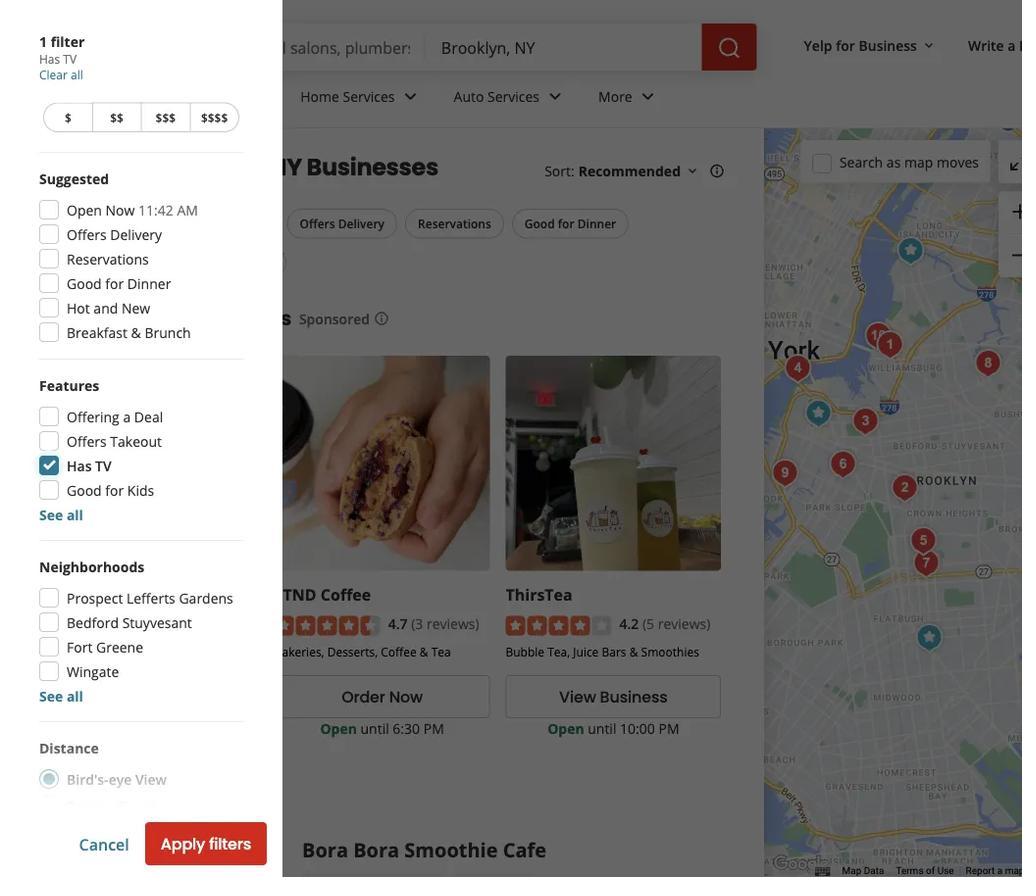 Task type: vqa. For each thing, say whether or not it's contained in the screenshot.
the left SERVICES
yes



Task type: locate. For each thing, give the bounding box(es) containing it.
0 vertical spatial a
[[1008, 36, 1016, 54]]

and down all
[[80, 254, 101, 271]]

1 horizontal spatial pm
[[424, 720, 444, 738]]

0 vertical spatial mi.)
[[131, 797, 155, 816]]

hot and new button
[[43, 248, 143, 278]]

0 vertical spatial sponsored
[[299, 309, 370, 328]]

& inside group
[[131, 323, 141, 342]]

business
[[859, 36, 917, 54], [600, 687, 668, 709]]

see up distance
[[39, 687, 63, 706]]

has inside group
[[67, 457, 92, 475]]

1 horizontal spatial reviews)
[[658, 615, 711, 634]]

until left 11:00
[[125, 720, 154, 738]]

hot and new up breakfast
[[67, 299, 150, 317]]

0 vertical spatial takeout
[[131, 305, 211, 332]]

a left deal
[[123, 408, 131, 426]]

biking (2 mi.) walking (1 mi.)
[[67, 824, 160, 869]]

1 see from the top
[[39, 506, 63, 524]]

open
[[67, 201, 102, 219], [85, 720, 122, 738], [320, 720, 357, 738], [548, 720, 584, 738]]

bogota latin bistro image
[[824, 445, 863, 485]]

write a r
[[968, 36, 1022, 54]]

new up breakfast & brunch
[[122, 299, 150, 317]]

0 horizontal spatial until
[[125, 720, 154, 738]]

2 horizontal spatial coffee
[[381, 644, 417, 660]]

offering a deal
[[67, 408, 163, 426]]

more
[[598, 87, 632, 106]]

1 horizontal spatial sponsored
[[299, 309, 370, 328]]

reviews) for view business
[[658, 615, 711, 634]]

good down has tv
[[67, 481, 102, 500]]

reservations
[[418, 216, 491, 232], [67, 250, 149, 268]]

bars down the stuyvesant
[[148, 639, 172, 655]]

has up good for kids
[[67, 457, 92, 475]]

driving (5 mi.)
[[67, 797, 155, 816]]

1 vertical spatial hot
[[67, 299, 90, 317]]

1 horizontal spatial 24 chevron down v2 image
[[636, 85, 660, 108]]

1 horizontal spatial business
[[859, 36, 917, 54]]

see all down good for kids
[[39, 506, 83, 524]]

business up 10:00
[[600, 687, 668, 709]]

None search field
[[149, 24, 761, 71]]

view up open until 10:00 pm
[[559, 687, 596, 709]]

1 horizontal spatial delivery
[[338, 216, 385, 232]]

search image
[[718, 36, 741, 60]]

(5 for mi.)
[[116, 797, 128, 816]]

coffee down 4.7
[[381, 644, 417, 660]]

2 pm from the left
[[424, 720, 444, 738]]

offers delivery down open now 11:42 am
[[67, 225, 162, 244]]

1 vertical spatial see all
[[39, 687, 83, 706]]

zoom out image
[[1008, 244, 1022, 267]]

1 horizontal spatial view
[[559, 687, 596, 709]]

until
[[125, 720, 154, 738], [361, 720, 389, 738], [588, 720, 617, 738]]

16 info v2 image
[[374, 311, 389, 327]]

(5 down "eye"
[[116, 797, 128, 816]]

2 reviews) from the left
[[658, 615, 711, 634]]

0 horizontal spatial reservations
[[67, 250, 149, 268]]

tea, down 4.2 star rating image
[[548, 644, 570, 660]]

24 chevron down v2 image right more
[[636, 85, 660, 108]]

1 vertical spatial has
[[67, 457, 92, 475]]

2 horizontal spatial until
[[588, 720, 617, 738]]

pm right 11:00
[[196, 720, 217, 738]]

reviews) up 'tea'
[[427, 615, 479, 634]]

& left brunch
[[131, 323, 141, 342]]

bora bora smoothie cafe image
[[799, 394, 838, 434]]

juice down 4.2 star rating image
[[573, 644, 599, 660]]

0 vertical spatial good for dinner
[[525, 216, 616, 232]]

0 vertical spatial hot and new
[[56, 254, 130, 271]]

see up neighborhoods
[[39, 506, 63, 524]]

open until 6:30 pm
[[320, 720, 444, 738]]

bars down 4.2
[[602, 644, 626, 660]]

for
[[836, 36, 855, 54], [558, 216, 574, 232], [105, 274, 124, 293], [105, 481, 124, 500]]

yelp for business
[[804, 36, 917, 54]]

0 vertical spatial see all button
[[39, 506, 83, 524]]

delivery inside button
[[338, 216, 385, 232]]

businesses
[[307, 151, 438, 184]]

2 see all from the top
[[39, 687, 83, 706]]

see all
[[39, 506, 83, 524], [39, 687, 83, 706]]

pm right 6:30
[[424, 720, 444, 738]]

takeout
[[131, 305, 211, 332], [110, 432, 162, 451]]

1 horizontal spatial reservations
[[418, 216, 491, 232]]

business categories element
[[149, 71, 1022, 128]]

good for dinner inside group
[[67, 274, 171, 293]]

new down open now 11:42 am
[[104, 254, 130, 271]]

report
[[966, 866, 995, 878]]

delivery
[[338, 216, 385, 232], [110, 225, 162, 244]]

1 vertical spatial business
[[600, 687, 668, 709]]

1 horizontal spatial now
[[389, 687, 423, 709]]

0 horizontal spatial reviews)
[[427, 615, 479, 634]]

(5 right 4.2
[[642, 615, 654, 634]]

0 vertical spatial smoothie
[[125, 584, 200, 605]]

until down view business
[[588, 720, 617, 738]]

0 horizontal spatial juice
[[119, 639, 145, 655]]

0 vertical spatial reservations
[[418, 216, 491, 232]]

zanmi image
[[904, 522, 943, 561]]

1 vertical spatial see all button
[[39, 687, 83, 706]]

bedford stuyvesant
[[67, 614, 192, 632]]

bird's-
[[67, 771, 109, 789]]

0 vertical spatial now
[[106, 201, 135, 219]]

a right the report
[[997, 866, 1003, 878]]

gardens
[[179, 589, 233, 608]]

hot up breakfast
[[67, 299, 90, 317]]

auto services link
[[438, 71, 583, 128]]

1 until from the left
[[125, 720, 154, 738]]

tv up good for kids
[[95, 457, 112, 475]]

1 vertical spatial now
[[389, 687, 423, 709]]

juice
[[119, 639, 145, 655], [573, 644, 599, 660]]

see all for wingate
[[39, 687, 83, 706]]

good
[[525, 216, 555, 232], [67, 274, 102, 293], [67, 481, 102, 500]]

good up featured
[[67, 274, 102, 293]]

smoothie inside the bora bora smoothie cafe no reviews coffee & tea, juice bars & smoothies
[[125, 584, 200, 605]]

0 horizontal spatial now
[[106, 201, 135, 219]]

1 horizontal spatial dinner
[[578, 216, 616, 232]]

takeout down deal
[[110, 432, 162, 451]]

1 24 chevron down v2 image from the left
[[544, 85, 567, 108]]

google image
[[769, 852, 834, 878]]

smoothies down gardens
[[187, 639, 245, 655]]

0 vertical spatial and
[[80, 254, 101, 271]]

tv down filter
[[63, 51, 77, 67]]

0 vertical spatial good
[[525, 216, 555, 232]]

takeout for offers
[[110, 432, 162, 451]]

2 see all button from the top
[[39, 687, 83, 706]]

& left 'tea'
[[420, 644, 428, 660]]

offers up hot and new button
[[67, 225, 107, 244]]

breakfast
[[67, 323, 127, 342]]

mi.) down "eye"
[[131, 797, 155, 816]]

reservations inside button
[[418, 216, 491, 232]]

takeout right breakfast
[[131, 305, 211, 332]]

1 vertical spatial mi.)
[[125, 824, 149, 842]]

good down sort:
[[525, 216, 555, 232]]

4.2
[[619, 615, 639, 634]]

business left '16 chevron down v2' image
[[859, 36, 917, 54]]

0 vertical spatial see all
[[39, 506, 83, 524]]

1 see all button from the top
[[39, 506, 83, 524]]

1 horizontal spatial until
[[361, 720, 389, 738]]

deal
[[134, 408, 163, 426]]

0 horizontal spatial coffee
[[43, 639, 79, 655]]

fort
[[67, 638, 93, 657]]

smoothies down 4.2 (5 reviews)
[[641, 644, 699, 660]]

0 horizontal spatial 24 chevron down v2 image
[[544, 85, 567, 108]]

1 reviews) from the left
[[427, 615, 479, 634]]

0 vertical spatial view
[[559, 687, 596, 709]]

offers inside button
[[300, 216, 335, 232]]

see all button
[[39, 506, 83, 524], [39, 687, 83, 706]]

0 vertical spatial see
[[39, 506, 63, 524]]

0 vertical spatial all
[[71, 67, 83, 83]]

sponsored
[[299, 309, 370, 328], [39, 782, 124, 804]]

4.7 (3 reviews)
[[388, 615, 479, 634]]

coffee down no
[[43, 639, 79, 655]]

results
[[127, 782, 185, 804]]

hot and new
[[56, 254, 130, 271], [67, 299, 150, 317]]

for left kids
[[105, 481, 124, 500]]

$$$$ button
[[190, 103, 239, 132]]

reviews)
[[427, 615, 479, 634], [658, 615, 711, 634]]

0 vertical spatial hot
[[56, 254, 77, 271]]

order now link
[[274, 676, 490, 719]]

for down sort:
[[558, 216, 574, 232]]

offers up has tv
[[67, 432, 107, 451]]

filters
[[209, 834, 251, 856]]

1 vertical spatial bora bora smoothie cafe link
[[302, 837, 547, 864]]

0 vertical spatial dinner
[[578, 216, 616, 232]]

0 horizontal spatial (5
[[116, 797, 128, 816]]

1 vertical spatial dinner
[[127, 274, 171, 293]]

0 vertical spatial cafe
[[204, 584, 239, 605]]

greene
[[96, 638, 143, 657]]

1 vertical spatial hot and new
[[67, 299, 150, 317]]

all down wingate
[[67, 687, 83, 706]]

$
[[65, 109, 71, 126]]

write a r link
[[960, 27, 1022, 63]]

2 24 chevron down v2 image from the left
[[636, 85, 660, 108]]

map for as
[[904, 153, 933, 171]]

0 vertical spatial (5
[[642, 615, 654, 634]]

$$$
[[156, 109, 176, 126]]

1 horizontal spatial has
[[67, 457, 92, 475]]

0 horizontal spatial bora bora smoothie cafe link
[[43, 584, 239, 605]]

1 vertical spatial good
[[67, 274, 102, 293]]

& down the stuyvesant
[[175, 639, 184, 655]]

0 horizontal spatial services
[[343, 87, 395, 106]]

of
[[926, 866, 935, 878]]

0 horizontal spatial has
[[39, 51, 60, 67]]

buttermilk channel image
[[766, 454, 805, 493]]

open down order
[[320, 720, 357, 738]]

juice down bedford stuyvesant
[[119, 639, 145, 655]]

(2
[[109, 824, 121, 842]]

open for thirstea
[[548, 720, 584, 738]]

sponsored for sponsored results
[[39, 782, 124, 804]]

and inside group
[[94, 299, 118, 317]]

0 horizontal spatial good for dinner
[[67, 274, 171, 293]]

coffee up 4.7 star rating image
[[321, 584, 371, 605]]

1 vertical spatial reservations
[[67, 250, 149, 268]]

cafe for bora bora smoothie cafe
[[503, 837, 547, 864]]

delivery down open now 11:42 am
[[110, 225, 162, 244]]

0 horizontal spatial bars
[[148, 639, 172, 655]]

delivery down businesses
[[338, 216, 385, 232]]

3 pm from the left
[[659, 720, 679, 738]]

ny
[[269, 151, 302, 184]]

group
[[39, 169, 243, 343], [999, 191, 1022, 278], [39, 376, 243, 525], [39, 557, 243, 706]]

a for report
[[997, 866, 1003, 878]]

open until 10:00 pm
[[548, 720, 679, 738]]

1 vertical spatial a
[[123, 408, 131, 426]]

services for auto services
[[488, 87, 540, 106]]

1 horizontal spatial (5
[[642, 615, 654, 634]]

mi.) right "(1"
[[136, 850, 160, 869]]

24 chevron down v2 image
[[544, 85, 567, 108], [636, 85, 660, 108]]

smoothie for bora bora smoothie cafe no reviews coffee & tea, juice bars & smoothies
[[125, 584, 200, 605]]

now up 6:30
[[389, 687, 423, 709]]

1 vertical spatial takeout
[[110, 432, 162, 451]]

stnd
[[274, 584, 317, 605]]

and inside button
[[80, 254, 101, 271]]

bora
[[43, 584, 80, 605], [84, 584, 121, 605], [302, 837, 348, 864], [353, 837, 399, 864]]

use
[[937, 866, 954, 878]]

see for good for kids
[[39, 506, 63, 524]]

bars
[[148, 639, 172, 655], [602, 644, 626, 660]]

1 horizontal spatial cafe
[[503, 837, 547, 864]]

services inside 'link'
[[343, 87, 395, 106]]

$$$$
[[201, 109, 228, 126]]

the river café image
[[778, 349, 818, 388]]

hot and new down all
[[56, 254, 130, 271]]

open down view business
[[548, 720, 584, 738]]

driving
[[67, 797, 112, 816]]

0 horizontal spatial view
[[135, 771, 167, 789]]

1 see all from the top
[[39, 506, 83, 524]]

2 vertical spatial good
[[67, 481, 102, 500]]

keyboard shortcuts image
[[815, 868, 830, 877]]

open down suggested
[[67, 201, 102, 219]]

16 info v2 image
[[709, 163, 725, 179]]

see all button down good for kids
[[39, 506, 83, 524]]

smoothie
[[125, 584, 200, 605], [405, 837, 498, 864]]

map right the report
[[1005, 866, 1022, 878]]

(1
[[121, 850, 133, 869]]

tea, right 'fort'
[[94, 639, 116, 655]]

pm right 10:00
[[659, 720, 679, 738]]

and up breakfast
[[94, 299, 118, 317]]

features
[[39, 376, 99, 395]]

1 vertical spatial all
[[67, 506, 83, 524]]

2 see from the top
[[39, 687, 63, 706]]

search as map moves
[[840, 153, 979, 171]]

offers delivery down businesses
[[300, 216, 385, 232]]

suggested
[[39, 169, 109, 188]]

1 services from the left
[[343, 87, 395, 106]]

0 horizontal spatial pm
[[196, 720, 217, 738]]

see all down wingate
[[39, 687, 83, 706]]

offers down ny
[[300, 216, 335, 232]]

open until 11:00 pm
[[85, 720, 217, 738]]

good for dinner up breakfast & brunch
[[67, 274, 171, 293]]

until left 6:30
[[361, 720, 389, 738]]

see all button for wingate
[[39, 687, 83, 706]]

hot down 16 filter v2 image
[[56, 254, 77, 271]]

view right "eye"
[[135, 771, 167, 789]]

1 horizontal spatial a
[[997, 866, 1003, 878]]

open up distance
[[85, 720, 122, 738]]

browsing
[[39, 151, 149, 184]]

map right as
[[904, 153, 933, 171]]

1 horizontal spatial offers delivery
[[300, 216, 385, 232]]

view
[[559, 687, 596, 709], [135, 771, 167, 789]]

more link
[[583, 71, 676, 128]]

mi.) right (2
[[125, 824, 149, 842]]

until for view business
[[588, 720, 617, 738]]

1 horizontal spatial smoothies
[[641, 644, 699, 660]]

as
[[887, 153, 901, 171]]

now for open
[[106, 201, 135, 219]]

for right yelp
[[836, 36, 855, 54]]

1 vertical spatial tv
[[95, 457, 112, 475]]

report a map link
[[966, 866, 1022, 878]]

1 vertical spatial see
[[39, 687, 63, 706]]

services left 24 chevron down v2 icon
[[343, 87, 395, 106]]

1 horizontal spatial smoothie
[[405, 837, 498, 864]]

walking
[[67, 850, 117, 869]]

2 horizontal spatial a
[[1008, 36, 1016, 54]]

thirstea
[[506, 584, 573, 605]]

good for dinner
[[525, 216, 616, 232], [67, 274, 171, 293]]

see all button down wingate
[[39, 687, 83, 706]]

cafe inside the bora bora smoothie cafe no reviews coffee & tea, juice bars & smoothies
[[204, 584, 239, 605]]

0 horizontal spatial tv
[[63, 51, 77, 67]]

1 horizontal spatial coffee
[[321, 584, 371, 605]]

0 vertical spatial new
[[104, 254, 130, 271]]

2 until from the left
[[361, 720, 389, 738]]

all down good for kids
[[67, 506, 83, 524]]

cancel button
[[79, 834, 129, 855]]

4.2 (5 reviews)
[[619, 615, 711, 634]]

option group
[[39, 739, 243, 878]]

2 vertical spatial all
[[67, 687, 83, 706]]

0 horizontal spatial smoothie
[[125, 584, 200, 605]]

1 vertical spatial smoothie
[[405, 837, 498, 864]]

2 services from the left
[[488, 87, 540, 106]]

1 vertical spatial (5
[[116, 797, 128, 816]]

0 vertical spatial business
[[859, 36, 917, 54]]

offers delivery inside "offers delivery" button
[[300, 216, 385, 232]]

1 vertical spatial and
[[94, 299, 118, 317]]

1 vertical spatial new
[[122, 299, 150, 317]]

24 chevron down v2 image inside auto services link
[[544, 85, 567, 108]]

open for bora bora smoothie cafe
[[85, 720, 122, 738]]

24 chevron down v2 image inside "more" link
[[636, 85, 660, 108]]

0 horizontal spatial cafe
[[204, 584, 239, 605]]

1 horizontal spatial services
[[488, 87, 540, 106]]

good for dinner button
[[512, 209, 629, 239]]

24 chevron down v2 image right auto services
[[544, 85, 567, 108]]

1 horizontal spatial tv
[[95, 457, 112, 475]]

0 horizontal spatial sponsored
[[39, 782, 124, 804]]

1 vertical spatial good for dinner
[[67, 274, 171, 293]]

bora bora smoothie cafe link
[[43, 584, 239, 605], [302, 837, 547, 864]]

0 horizontal spatial tea,
[[94, 639, 116, 655]]

now inside "link"
[[389, 687, 423, 709]]

1 horizontal spatial map
[[1005, 866, 1022, 878]]

now left 11:42
[[106, 201, 135, 219]]

1 pm from the left
[[196, 720, 217, 738]]

tea, inside the bora bora smoothie cafe no reviews coffee & tea, juice bars & smoothies
[[94, 639, 116, 655]]

and
[[80, 254, 101, 271], [94, 299, 118, 317]]

1 filter has tv clear all
[[39, 32, 85, 83]]

a left r
[[1008, 36, 1016, 54]]

3 until from the left
[[588, 720, 617, 738]]

reviews
[[62, 615, 106, 631]]

0 horizontal spatial smoothies
[[187, 639, 245, 655]]

reviews) right 4.2
[[658, 615, 711, 634]]

good for dinner down sort:
[[525, 216, 616, 232]]

services right auto
[[488, 87, 540, 106]]

smoothie for bora bora smoothie cafe
[[405, 837, 498, 864]]

has down 1 at the left top of the page
[[39, 51, 60, 67]]

new inside hot and new button
[[104, 254, 130, 271]]

all right 'clear'
[[71, 67, 83, 83]]

offers
[[300, 216, 335, 232], [67, 225, 107, 244], [67, 432, 107, 451]]



Task type: describe. For each thing, give the bounding box(es) containing it.
auto services
[[454, 87, 540, 106]]

home services link
[[285, 71, 438, 128]]

0 horizontal spatial offers delivery
[[67, 225, 162, 244]]

now for order
[[389, 687, 423, 709]]

$$ button
[[92, 103, 141, 132]]

filters group
[[39, 209, 633, 278]]

expand map image
[[1008, 149, 1022, 173]]

terms of use
[[896, 866, 954, 878]]

offers for open now
[[67, 225, 107, 244]]

yelp
[[804, 36, 832, 54]]

r
[[1019, 36, 1022, 54]]

4.7
[[388, 615, 408, 634]]

order
[[342, 687, 385, 709]]

user actions element
[[788, 27, 1022, 67]]

clear
[[39, 67, 68, 83]]

eye
[[109, 771, 132, 789]]

apply filters button
[[145, 823, 267, 866]]

barboncino pizza & bar image
[[885, 469, 925, 508]]

pm for view
[[659, 720, 679, 738]]

am
[[177, 201, 198, 219]]

1
[[39, 32, 47, 51]]

reviews) for order now
[[427, 615, 479, 634]]

good inside 'button'
[[525, 216, 555, 232]]

10:00
[[620, 720, 655, 738]]

4.7 star rating image
[[274, 617, 380, 636]]

business inside button
[[859, 36, 917, 54]]

mi.) for (5
[[131, 797, 155, 816]]

all inside 1 filter has tv clear all
[[71, 67, 83, 83]]

order now
[[342, 687, 423, 709]]

data
[[864, 866, 884, 878]]

2 vertical spatial mi.)
[[136, 850, 160, 869]]

distance
[[39, 739, 99, 758]]

tea
[[431, 644, 451, 660]]

bora bora smoothie cafe no reviews coffee & tea, juice bars & smoothies
[[43, 584, 245, 655]]

prospect
[[67, 589, 123, 608]]

hot and new inside group
[[67, 299, 150, 317]]

a for offering
[[123, 408, 131, 426]]

tv inside 1 filter has tv clear all
[[63, 51, 77, 67]]

smoothies inside the bora bora smoothie cafe no reviews coffee & tea, juice bars & smoothies
[[187, 639, 245, 655]]

bunna cafe image
[[969, 344, 1008, 384]]

$ button
[[43, 103, 92, 132]]

report a map
[[966, 866, 1022, 878]]

group containing suggested
[[39, 169, 243, 343]]

thirstea link
[[506, 584, 573, 605]]

takeout for featured
[[131, 305, 211, 332]]

peter luger image
[[871, 326, 910, 365]]

16 filter v2 image
[[56, 217, 72, 233]]

map data
[[842, 866, 884, 878]]

group containing features
[[39, 376, 243, 525]]

clear all link
[[39, 67, 83, 83]]

view business link
[[506, 676, 721, 719]]

all
[[79, 216, 94, 232]]

0 horizontal spatial business
[[600, 687, 668, 709]]

24 chevron down v2 image
[[399, 85, 422, 108]]

4.2 star rating image
[[506, 617, 612, 636]]

yelp for business button
[[796, 27, 945, 63]]

24 chevron down v2 image for auto services
[[544, 85, 567, 108]]

until for order now
[[361, 720, 389, 738]]

offering
[[67, 408, 119, 426]]

neighborhoods
[[39, 558, 144, 576]]

sponsored for sponsored
[[299, 309, 370, 328]]

good for offers takeout
[[67, 481, 102, 500]]

option group containing distance
[[39, 739, 243, 878]]

featured takeout options
[[39, 305, 291, 332]]

16 chevron down v2 image
[[921, 38, 937, 54]]

reservations button
[[405, 209, 504, 239]]

map data button
[[842, 865, 884, 878]]

hot inside button
[[56, 254, 77, 271]]

zoom in image
[[1008, 200, 1022, 224]]

bedford
[[67, 614, 119, 632]]

0 horizontal spatial delivery
[[110, 225, 162, 244]]

1 horizontal spatial bars
[[602, 644, 626, 660]]

(3
[[411, 615, 423, 634]]

open for stnd coffee
[[320, 720, 357, 738]]

write
[[968, 36, 1004, 54]]

see all button for good for kids
[[39, 506, 83, 524]]

all for neighborhoods
[[67, 687, 83, 706]]

aunts et uncles image
[[907, 544, 946, 584]]

cancel
[[79, 834, 129, 855]]

breakfast & brunch
[[67, 323, 191, 342]]

evelina image
[[846, 402, 885, 441]]

hot inside group
[[67, 299, 90, 317]]

map region
[[520, 95, 1022, 878]]

stnd coffee link
[[274, 584, 371, 605]]

options
[[215, 305, 291, 332]]

fort greene
[[67, 638, 143, 657]]

hot and new inside hot and new button
[[56, 254, 130, 271]]

view business
[[559, 687, 668, 709]]

apply
[[161, 834, 205, 856]]

pm for order
[[424, 720, 444, 738]]

has tv
[[67, 457, 112, 475]]

aska image
[[859, 317, 898, 356]]

see all for good for kids
[[39, 506, 83, 524]]

bars inside the bora bora smoothie cafe no reviews coffee & tea, juice bars & smoothies
[[148, 639, 172, 655]]

browsing brooklyn, ny businesses
[[39, 151, 438, 184]]

cafe for bora bora smoothie cafe no reviews coffee & tea, juice bars & smoothies
[[204, 584, 239, 605]]

featured
[[39, 305, 127, 332]]

home services
[[300, 87, 395, 106]]

mi.) for (2
[[125, 824, 149, 842]]

bubble tea, juice bars & smoothies
[[506, 644, 699, 660]]

home
[[300, 87, 339, 106]]

lefferts
[[127, 589, 175, 608]]

prospect lefferts gardens
[[67, 589, 233, 608]]

bakeries, desserts, coffee & tea
[[274, 644, 451, 660]]

services for home services
[[343, 87, 395, 106]]

(5 for reviews)
[[642, 615, 654, 634]]

desserts,
[[327, 644, 378, 660]]

stnd coffee
[[274, 584, 371, 605]]

open now 11:42 am
[[67, 201, 198, 219]]

brunch
[[145, 323, 191, 342]]

terms
[[896, 866, 924, 878]]

& down 4.2
[[629, 644, 638, 660]]

for inside yelp for business button
[[836, 36, 855, 54]]

coffee inside the bora bora smoothie cafe no reviews coffee & tea, juice bars & smoothies
[[43, 639, 79, 655]]

stnd coffee image
[[891, 232, 930, 271]]

all for features
[[67, 506, 83, 524]]

bora bora smoothie cafe
[[302, 837, 547, 864]]

good for dinner inside 'button'
[[525, 216, 616, 232]]

6:30
[[393, 720, 420, 738]]

group containing neighborhoods
[[39, 557, 243, 706]]

map for a
[[1005, 866, 1022, 878]]

bubble
[[506, 644, 545, 660]]

no
[[43, 615, 59, 631]]

search
[[840, 153, 883, 171]]

for up featured
[[105, 274, 124, 293]]

1 horizontal spatial bora bora smoothie cafe link
[[302, 837, 547, 864]]

for inside good for dinner 'button'
[[558, 216, 574, 232]]

0 horizontal spatial dinner
[[127, 274, 171, 293]]

has inside 1 filter has tv clear all
[[39, 51, 60, 67]]

offers for offering a deal
[[67, 432, 107, 451]]

1 horizontal spatial tea,
[[548, 644, 570, 660]]

brooklyn,
[[154, 151, 265, 184]]

see for wingate
[[39, 687, 63, 706]]

a for write
[[1008, 36, 1016, 54]]

0 vertical spatial bora bora smoothie cafe link
[[43, 584, 239, 605]]

good for offers delivery
[[67, 274, 102, 293]]

starbucks image
[[910, 619, 949, 658]]

24 chevron down v2 image for more
[[636, 85, 660, 108]]

11:00
[[158, 720, 193, 738]]

1 horizontal spatial juice
[[573, 644, 599, 660]]

restaurants
[[165, 87, 242, 106]]

& down the reviews
[[82, 639, 91, 655]]

stuyvesant
[[122, 614, 192, 632]]

dinner inside 'button'
[[578, 216, 616, 232]]

juice inside the bora bora smoothie cafe no reviews coffee & tea, juice bars & smoothies
[[119, 639, 145, 655]]

biking
[[67, 824, 106, 842]]

good for kids
[[67, 481, 154, 500]]

bird's-eye view
[[67, 771, 167, 789]]

1 vertical spatial view
[[135, 771, 167, 789]]



